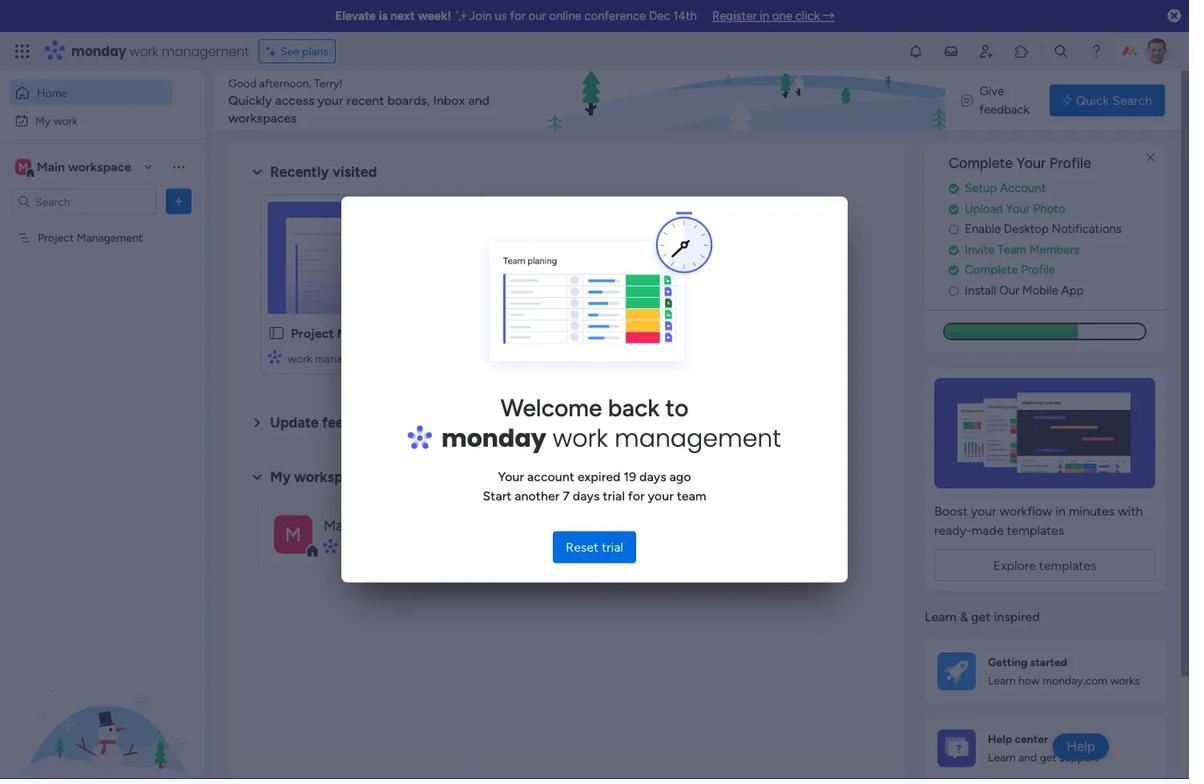 Task type: describe. For each thing, give the bounding box(es) containing it.
complete profile
[[965, 263, 1056, 277]]

work management > main workspace
[[288, 352, 475, 365]]

help center learn and get support
[[988, 733, 1099, 765]]

complete for complete your profile
[[949, 155, 1013, 172]]

works
[[1111, 674, 1140, 688]]

management inside project management list box
[[77, 231, 143, 245]]

templates inside boost your workflow in minutes with ready-made templates
[[1007, 523, 1065, 538]]

inbox image
[[943, 43, 959, 59]]

your inside your account expired 19 days ago start another 7 days trial for your team
[[498, 470, 524, 485]]

notifications image
[[908, 43, 924, 59]]

home button
[[10, 80, 172, 106]]

0 horizontal spatial monday
[[71, 42, 126, 60]]

work up expired
[[553, 422, 608, 455]]

us
[[495, 9, 507, 23]]

✨
[[454, 9, 466, 23]]

good
[[228, 76, 257, 90]]

work right component icon
[[343, 539, 369, 554]]

see plans button
[[259, 39, 336, 63]]

help image
[[1088, 43, 1104, 59]]

my work button
[[10, 108, 172, 133]]

see plans
[[280, 44, 329, 58]]

templates inside explore templates button
[[1039, 558, 1097, 573]]

1 vertical spatial main workspace
[[324, 517, 428, 534]]

1 horizontal spatial main
[[324, 517, 355, 534]]

welcome
[[501, 394, 602, 423]]

enable desktop notifications link
[[949, 220, 1165, 238]]

Search in workspace field
[[34, 192, 134, 211]]

next
[[390, 9, 415, 23]]

→
[[823, 9, 835, 23]]

register in one click → link
[[712, 9, 835, 23]]

my for my workspaces
[[270, 469, 291, 486]]

and inside help center learn and get support
[[1019, 751, 1037, 765]]

join
[[469, 9, 492, 23]]

members
[[1030, 242, 1080, 257]]

week!
[[418, 9, 451, 23]]

workspaces inside good afternoon, terry! quickly access your recent boards, inbox and workspaces
[[228, 110, 297, 125]]

conference
[[585, 9, 646, 23]]

templates image image
[[939, 378, 1151, 489]]

our
[[999, 283, 1020, 298]]

complete for complete profile
[[965, 263, 1018, 277]]

1 vertical spatial workspace
[[420, 352, 475, 365]]

center
[[1015, 733, 1049, 747]]

click
[[796, 9, 820, 23]]

check circle image for upload
[[949, 203, 959, 215]]

visited
[[333, 163, 377, 181]]

install our mobile app link
[[949, 282, 1165, 300]]

reset
[[566, 540, 599, 555]]

open update feed (inbox) image
[[248, 414, 267, 433]]

setup
[[965, 181, 997, 195]]

search everything image
[[1053, 43, 1069, 59]]

1 vertical spatial management
[[337, 326, 414, 341]]

reset trial
[[566, 540, 623, 555]]

boost your workflow in minutes with ready-made templates
[[935, 504, 1143, 538]]

another
[[515, 489, 560, 504]]

learn for getting
[[988, 674, 1016, 688]]

learn for help
[[988, 751, 1016, 765]]

elevate is next week! ✨ join us for our online conference dec 14th
[[335, 9, 697, 23]]

1 vertical spatial profile
[[1021, 263, 1056, 277]]

dec
[[649, 9, 670, 23]]

1 vertical spatial monday
[[442, 422, 546, 455]]

0 horizontal spatial monday work management
[[71, 42, 249, 60]]

recently visited
[[270, 163, 377, 181]]

good afternoon, terry! quickly access your recent boards, inbox and workspaces
[[228, 76, 490, 125]]

management up good
[[162, 42, 249, 60]]

dapulse x slim image
[[1141, 148, 1161, 168]]

install our mobile app
[[965, 283, 1084, 298]]

14th
[[673, 9, 697, 23]]

in inside boost your workflow in minutes with ready-made templates
[[1056, 504, 1066, 519]]

minutes
[[1069, 504, 1115, 519]]

apps image
[[1014, 43, 1030, 59]]

management right component icon
[[372, 539, 443, 554]]

app
[[1062, 283, 1084, 298]]

team
[[998, 242, 1027, 257]]

upload
[[965, 201, 1003, 216]]

0 vertical spatial days
[[640, 470, 667, 485]]

team
[[677, 489, 706, 504]]

give feedback
[[980, 84, 1030, 117]]

getting started element
[[925, 640, 1165, 704]]

feed
[[322, 414, 352, 432]]

quick
[[1076, 93, 1110, 108]]

m inside workspace selection element
[[18, 160, 28, 174]]

lottie animation image
[[0, 618, 204, 780]]

workspace selection element
[[15, 157, 134, 178]]

quickly
[[228, 93, 272, 108]]

circle o image for enable
[[949, 223, 959, 235]]

main inside workspace selection element
[[37, 159, 65, 175]]

your inside your account expired 19 days ago start another 7 days trial for your team
[[648, 489, 674, 504]]

install
[[965, 283, 996, 298]]

notifications
[[1052, 222, 1122, 236]]

inbox
[[433, 93, 465, 108]]

complete profile link
[[949, 261, 1165, 279]]

1 vertical spatial project
[[291, 326, 334, 341]]

getting
[[988, 656, 1028, 670]]

back
[[608, 394, 660, 423]]

boards,
[[387, 93, 430, 108]]

1 vertical spatial m
[[285, 523, 301, 547]]

v2 bolt switch image
[[1063, 92, 1072, 109]]

7
[[563, 489, 570, 504]]

workflow
[[1000, 504, 1053, 519]]

invite
[[965, 242, 995, 257]]

work right component image
[[288, 352, 312, 365]]

invite team members
[[965, 242, 1080, 257]]

enable desktop notifications
[[965, 222, 1122, 236]]

for inside your account expired 19 days ago start another 7 days trial for your team
[[628, 489, 645, 504]]

circle o image for install
[[949, 285, 959, 297]]

work inside button
[[53, 114, 78, 127]]

help center element
[[925, 717, 1165, 780]]

2 vertical spatial workspace
[[358, 517, 428, 534]]

your inside boost your workflow in minutes with ready-made templates
[[971, 504, 997, 519]]

plans
[[302, 44, 329, 58]]

setup account link
[[949, 179, 1165, 197]]

feedback
[[980, 102, 1030, 117]]

close recently visited image
[[248, 163, 267, 182]]

my for my work
[[35, 114, 51, 127]]



Task type: vqa. For each thing, say whether or not it's contained in the screenshot.
the interns ate all the pop tarts!
no



Task type: locate. For each thing, give the bounding box(es) containing it.
account
[[1000, 181, 1046, 195]]

learn
[[925, 610, 957, 625], [988, 674, 1016, 688], [988, 751, 1016, 765]]

my
[[35, 114, 51, 127], [270, 469, 291, 486]]

home
[[37, 86, 67, 100]]

1 horizontal spatial for
[[628, 489, 645, 504]]

learn inside help center learn and get support
[[988, 751, 1016, 765]]

close my workspaces image
[[248, 468, 267, 487]]

account
[[527, 470, 575, 485]]

management down 'search in workspace' field
[[77, 231, 143, 245]]

1 vertical spatial complete
[[965, 263, 1018, 277]]

2 vertical spatial main
[[324, 517, 355, 534]]

check circle image
[[949, 183, 959, 195], [949, 264, 959, 276]]

and down the center
[[1019, 751, 1037, 765]]

0 horizontal spatial project
[[38, 231, 74, 245]]

our
[[529, 9, 546, 23]]

management left >
[[315, 352, 381, 365]]

templates down workflow at the bottom
[[1007, 523, 1065, 538]]

0 vertical spatial main workspace
[[37, 159, 131, 175]]

recently
[[270, 163, 329, 181]]

help for help center learn and get support
[[988, 733, 1012, 747]]

help button
[[1053, 734, 1109, 761]]

check circle image inside the 'complete profile' link
[[949, 264, 959, 276]]

1 vertical spatial in
[[1056, 504, 1066, 519]]

1 horizontal spatial project management
[[291, 326, 414, 341]]

0 vertical spatial lottie animation element
[[539, 71, 989, 131]]

trial inside your account expired 19 days ago start another 7 days trial for your team
[[603, 489, 625, 504]]

workspace right >
[[420, 352, 475, 365]]

0 horizontal spatial main workspace
[[37, 159, 131, 175]]

work management
[[343, 539, 443, 554]]

0 vertical spatial project management
[[38, 231, 143, 245]]

get down the center
[[1040, 751, 1057, 765]]

1 vertical spatial project management
[[291, 326, 414, 341]]

search
[[1113, 93, 1153, 108]]

0 vertical spatial templates
[[1007, 523, 1065, 538]]

invite members image
[[979, 43, 995, 59]]

trial inside button
[[602, 540, 623, 555]]

0 vertical spatial get
[[971, 610, 991, 625]]

upload your photo link
[[949, 200, 1165, 218]]

1 vertical spatial check circle image
[[949, 264, 959, 276]]

0 vertical spatial monday
[[71, 42, 126, 60]]

0 horizontal spatial project management
[[38, 231, 143, 245]]

1 horizontal spatial lottie animation element
[[539, 71, 989, 131]]

0 vertical spatial management
[[77, 231, 143, 245]]

1 horizontal spatial workspace image
[[274, 516, 313, 554]]

0 vertical spatial project
[[38, 231, 74, 245]]

enable
[[965, 222, 1001, 236]]

monday
[[71, 42, 126, 60], [442, 422, 546, 455]]

1 vertical spatial workspaces
[[294, 469, 373, 486]]

workspace up 'search in workspace' field
[[68, 159, 131, 175]]

0 vertical spatial circle o image
[[949, 223, 959, 235]]

1 check circle image from the top
[[949, 203, 959, 215]]

desktop
[[1004, 222, 1049, 236]]

0 horizontal spatial for
[[510, 9, 526, 23]]

1 horizontal spatial my
[[270, 469, 291, 486]]

for right us
[[510, 9, 526, 23]]

workspace up work management
[[358, 517, 428, 534]]

0 horizontal spatial lottie animation element
[[0, 618, 204, 780]]

circle o image left enable
[[949, 223, 959, 235]]

to
[[666, 394, 689, 423]]

lottie animation element
[[539, 71, 989, 131], [0, 618, 204, 780]]

circle o image
[[949, 223, 959, 235], [949, 285, 959, 297]]

for down 19
[[628, 489, 645, 504]]

support
[[1060, 751, 1099, 765]]

1 vertical spatial and
[[1019, 751, 1037, 765]]

m
[[18, 160, 28, 174], [285, 523, 301, 547]]

project management up work management > main workspace
[[291, 326, 414, 341]]

check circle image for setup
[[949, 183, 959, 195]]

circle o image left install
[[949, 285, 959, 297]]

your down "account" at right top
[[1006, 201, 1031, 216]]

and inside good afternoon, terry! quickly access your recent boards, inbox and workspaces
[[468, 93, 490, 108]]

your up "account" at right top
[[1017, 155, 1046, 172]]

0 vertical spatial for
[[510, 9, 526, 23]]

0 vertical spatial main
[[37, 159, 65, 175]]

your down ago
[[648, 489, 674, 504]]

my right the close my workspaces icon
[[270, 469, 291, 486]]

1 horizontal spatial your
[[648, 489, 674, 504]]

1 vertical spatial learn
[[988, 674, 1016, 688]]

v2 user feedback image
[[961, 92, 973, 110]]

1 vertical spatial lottie animation element
[[0, 618, 204, 780]]

reset trial button
[[553, 532, 636, 564]]

monday up the start
[[442, 422, 546, 455]]

1 horizontal spatial main workspace
[[324, 517, 428, 534]]

1 vertical spatial workspace image
[[274, 516, 313, 554]]

project
[[38, 231, 74, 245], [291, 326, 334, 341]]

main workspace up work management
[[324, 517, 428, 534]]

see
[[280, 44, 299, 58]]

main down my work
[[37, 159, 65, 175]]

0 horizontal spatial m
[[18, 160, 28, 174]]

project inside list box
[[38, 231, 74, 245]]

explore
[[993, 558, 1036, 573]]

days right 7
[[573, 489, 600, 504]]

project management inside list box
[[38, 231, 143, 245]]

circle o image inside enable desktop notifications link
[[949, 223, 959, 235]]

your up the start
[[498, 470, 524, 485]]

1 vertical spatial templates
[[1039, 558, 1097, 573]]

1 horizontal spatial monday work management
[[442, 422, 781, 455]]

and right inbox
[[468, 93, 490, 108]]

1 horizontal spatial management
[[337, 326, 414, 341]]

0 horizontal spatial help
[[988, 733, 1012, 747]]

2 check circle image from the top
[[949, 244, 959, 256]]

workspaces down quickly
[[228, 110, 297, 125]]

check circle image left "setup"
[[949, 183, 959, 195]]

complete
[[949, 155, 1013, 172], [965, 263, 1018, 277]]

workspace image
[[15, 158, 31, 176], [274, 516, 313, 554]]

complete up "setup"
[[949, 155, 1013, 172]]

give
[[980, 84, 1004, 99]]

2 circle o image from the top
[[949, 285, 959, 297]]

explore templates
[[993, 558, 1097, 573]]

your inside good afternoon, terry! quickly access your recent boards, inbox and workspaces
[[318, 93, 344, 108]]

inspired
[[994, 610, 1040, 625]]

0 vertical spatial check circle image
[[949, 183, 959, 195]]

management up ago
[[615, 422, 781, 455]]

0 horizontal spatial workspace image
[[15, 158, 31, 176]]

0 horizontal spatial my
[[35, 114, 51, 127]]

project right public board icon
[[291, 326, 334, 341]]

1 vertical spatial monday work management
[[442, 422, 781, 455]]

1 vertical spatial days
[[573, 489, 600, 504]]

update
[[270, 414, 319, 432]]

my work
[[35, 114, 78, 127]]

in left one
[[760, 9, 769, 23]]

project management list box
[[0, 221, 204, 468]]

boost
[[935, 504, 968, 519]]

1 horizontal spatial days
[[640, 470, 667, 485]]

templates right explore
[[1039, 558, 1097, 573]]

learn inside the getting started learn how monday.com works
[[988, 674, 1016, 688]]

work down the home
[[53, 114, 78, 127]]

public board image
[[268, 325, 285, 342]]

help left the center
[[988, 733, 1012, 747]]

1 vertical spatial your
[[1006, 201, 1031, 216]]

help for help
[[1067, 739, 1096, 755]]

0 vertical spatial learn
[[925, 610, 957, 625]]

quick search button
[[1050, 85, 1165, 117]]

main workspace inside workspace selection element
[[37, 159, 131, 175]]

help inside help center learn and get support
[[988, 733, 1012, 747]]

templates
[[1007, 523, 1065, 538], [1039, 558, 1097, 573]]

0 vertical spatial workspace image
[[15, 158, 31, 176]]

work
[[129, 42, 158, 60], [53, 114, 78, 127], [288, 352, 312, 365], [553, 422, 608, 455], [343, 539, 369, 554]]

&
[[960, 610, 968, 625]]

learn down the center
[[988, 751, 1016, 765]]

your
[[318, 93, 344, 108], [648, 489, 674, 504], [971, 504, 997, 519]]

1 vertical spatial trial
[[602, 540, 623, 555]]

check circle image inside "invite team members" "link"
[[949, 244, 959, 256]]

your
[[1017, 155, 1046, 172], [1006, 201, 1031, 216], [498, 470, 524, 485]]

learn left &
[[925, 610, 957, 625]]

0 vertical spatial my
[[35, 114, 51, 127]]

project management
[[38, 231, 143, 245], [291, 326, 414, 341]]

monday work management
[[71, 42, 249, 60], [442, 422, 781, 455]]

1 horizontal spatial m
[[285, 523, 301, 547]]

your down terry! at the top of page
[[318, 93, 344, 108]]

expired
[[578, 470, 621, 485]]

main
[[37, 159, 65, 175], [394, 352, 418, 365], [324, 517, 355, 534]]

ready-
[[935, 523, 972, 538]]

complete up install
[[965, 263, 1018, 277]]

0 horizontal spatial and
[[468, 93, 490, 108]]

access
[[275, 93, 315, 108]]

learn & get inspired
[[925, 610, 1040, 625]]

one
[[772, 9, 793, 23]]

select product image
[[14, 43, 30, 59]]

component image
[[324, 539, 337, 554]]

check circle image for complete
[[949, 264, 959, 276]]

terry!
[[314, 76, 343, 90]]

0 horizontal spatial management
[[77, 231, 143, 245]]

monday up the home button
[[71, 42, 126, 60]]

0 vertical spatial in
[[760, 9, 769, 23]]

days right 19
[[640, 470, 667, 485]]

my down the home
[[35, 114, 51, 127]]

afternoon,
[[259, 76, 311, 90]]

1 vertical spatial main
[[394, 352, 418, 365]]

main workspace
[[37, 159, 131, 175], [324, 517, 428, 534]]

trial right reset
[[602, 540, 623, 555]]

for
[[510, 9, 526, 23], [628, 489, 645, 504]]

option
[[0, 224, 204, 227]]

register in one click →
[[712, 9, 835, 23]]

0 horizontal spatial your
[[318, 93, 344, 108]]

recent
[[347, 93, 384, 108]]

your for photo
[[1006, 201, 1031, 216]]

made
[[972, 523, 1004, 538]]

2 horizontal spatial your
[[971, 504, 997, 519]]

your for profile
[[1017, 155, 1046, 172]]

1 vertical spatial check circle image
[[949, 244, 959, 256]]

2 vertical spatial learn
[[988, 751, 1016, 765]]

quick search
[[1076, 93, 1153, 108]]

your account expired 19 days ago start another 7 days trial for your team
[[483, 470, 706, 504]]

1 check circle image from the top
[[949, 183, 959, 195]]

2 check circle image from the top
[[949, 264, 959, 276]]

mobile
[[1022, 283, 1059, 298]]

1 horizontal spatial project
[[291, 326, 334, 341]]

0 vertical spatial and
[[468, 93, 490, 108]]

0 horizontal spatial get
[[971, 610, 991, 625]]

check circle image left invite
[[949, 244, 959, 256]]

1 vertical spatial my
[[270, 469, 291, 486]]

trial
[[603, 489, 625, 504], [602, 540, 623, 555]]

in left minutes
[[1056, 504, 1066, 519]]

my workspaces
[[270, 469, 373, 486]]

management up work management > main workspace
[[337, 326, 414, 341]]

0 horizontal spatial days
[[573, 489, 600, 504]]

your up the made
[[971, 504, 997, 519]]

check circle image
[[949, 203, 959, 215], [949, 244, 959, 256]]

with
[[1118, 504, 1143, 519]]

0 vertical spatial monday work management
[[71, 42, 249, 60]]

project down 'search in workspace' field
[[38, 231, 74, 245]]

0 vertical spatial profile
[[1050, 155, 1092, 172]]

component image
[[268, 350, 282, 364]]

main right >
[[394, 352, 418, 365]]

2 vertical spatial your
[[498, 470, 524, 485]]

main up component icon
[[324, 517, 355, 534]]

get
[[971, 610, 991, 625], [1040, 751, 1057, 765]]

work up the home button
[[129, 42, 158, 60]]

learn down getting on the bottom right of the page
[[988, 674, 1016, 688]]

check circle image for invite
[[949, 244, 959, 256]]

how
[[1019, 674, 1040, 688]]

0 horizontal spatial main
[[37, 159, 65, 175]]

0 vertical spatial your
[[1017, 155, 1046, 172]]

1 vertical spatial circle o image
[[949, 285, 959, 297]]

1 circle o image from the top
[[949, 223, 959, 235]]

check circle image inside setup account link
[[949, 183, 959, 195]]

0
[[416, 416, 423, 430]]

1 horizontal spatial get
[[1040, 751, 1057, 765]]

0 vertical spatial trial
[[603, 489, 625, 504]]

help inside help button
[[1067, 739, 1096, 755]]

0 vertical spatial workspace
[[68, 159, 131, 175]]

0 vertical spatial m
[[18, 160, 28, 174]]

started
[[1031, 656, 1068, 670]]

1 horizontal spatial and
[[1019, 751, 1037, 765]]

profile up setup account link
[[1050, 155, 1092, 172]]

profile up mobile
[[1021, 263, 1056, 277]]

elevate
[[335, 9, 376, 23]]

0 horizontal spatial in
[[760, 9, 769, 23]]

start
[[483, 489, 512, 504]]

2 horizontal spatial main
[[394, 352, 418, 365]]

register
[[712, 9, 757, 23]]

1 horizontal spatial in
[[1056, 504, 1066, 519]]

main workspace up 'search in workspace' field
[[37, 159, 131, 175]]

check circle image left the complete profile in the right top of the page
[[949, 264, 959, 276]]

days
[[640, 470, 667, 485], [573, 489, 600, 504]]

get inside help center learn and get support
[[1040, 751, 1057, 765]]

1 horizontal spatial help
[[1067, 739, 1096, 755]]

trial down expired
[[603, 489, 625, 504]]

check circle image left upload
[[949, 203, 959, 215]]

1 vertical spatial for
[[628, 489, 645, 504]]

get right &
[[971, 610, 991, 625]]

project management down 'search in workspace' field
[[38, 231, 143, 245]]

1 vertical spatial get
[[1040, 751, 1057, 765]]

online
[[549, 9, 582, 23]]

upload your photo
[[965, 201, 1066, 216]]

check circle image inside upload your photo link
[[949, 203, 959, 215]]

photo
[[1034, 201, 1066, 216]]

management
[[77, 231, 143, 245], [337, 326, 414, 341]]

my inside my work button
[[35, 114, 51, 127]]

0 vertical spatial complete
[[949, 155, 1013, 172]]

help right the center
[[1067, 739, 1096, 755]]

terry turtle image
[[1144, 38, 1170, 64]]

complete your profile
[[949, 155, 1092, 172]]

1 horizontal spatial monday
[[442, 422, 546, 455]]

0 vertical spatial check circle image
[[949, 203, 959, 215]]

workspaces down update feed (inbox)
[[294, 469, 373, 486]]

update feed (inbox)
[[270, 414, 404, 432]]

invite team members link
[[949, 241, 1165, 259]]

circle o image inside "install our mobile app" link
[[949, 285, 959, 297]]

0 vertical spatial workspaces
[[228, 110, 297, 125]]

is
[[379, 9, 388, 23]]



